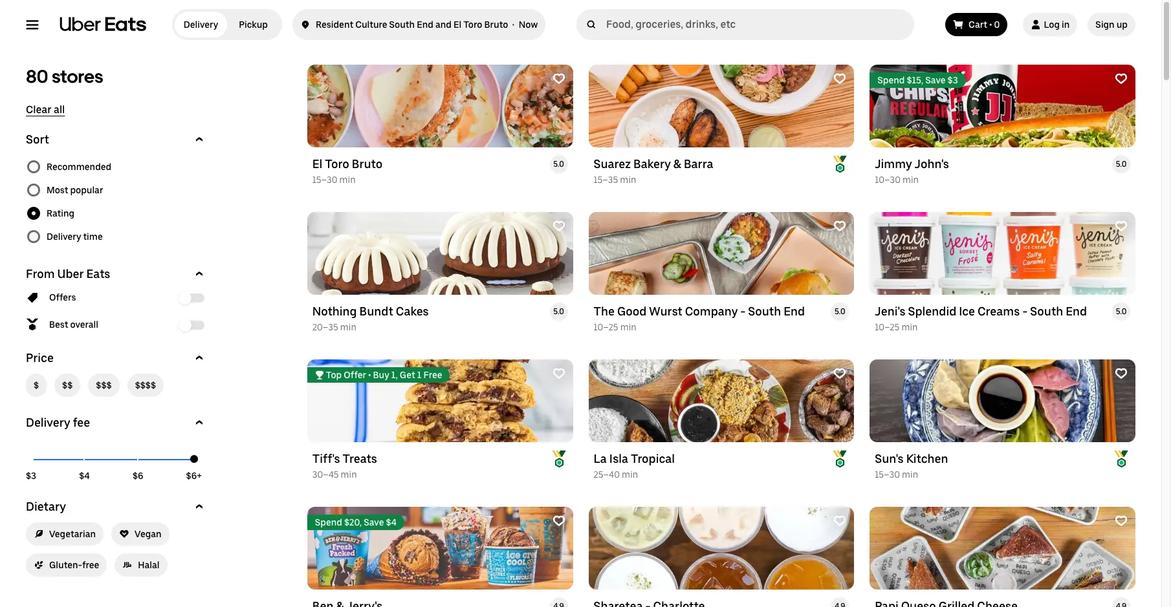Task type: describe. For each thing, give the bounding box(es) containing it.
vegan
[[135, 529, 162, 540]]

delivery fee
[[26, 416, 90, 430]]

now
[[519, 19, 538, 30]]

resident
[[316, 19, 353, 30]]

best overall
[[49, 320, 98, 330]]

recommended
[[47, 162, 111, 172]]

sign up
[[1096, 19, 1128, 30]]

clear all
[[26, 104, 65, 116]]

south
[[389, 19, 415, 30]]

$$$$ button
[[127, 374, 164, 397]]

log in link
[[1023, 13, 1078, 36]]

vegetarian button
[[26, 523, 104, 546]]

and
[[435, 19, 452, 30]]

up
[[1117, 19, 1128, 30]]

$6+
[[186, 471, 202, 481]]

Food, groceries, drinks, etc text field
[[606, 18, 909, 31]]

all
[[54, 104, 65, 116]]

from uber eats button
[[26, 267, 207, 282]]

delivery time
[[47, 232, 103, 242]]

uber
[[57, 267, 84, 281]]

fee
[[73, 416, 90, 430]]

log
[[1044, 19, 1060, 30]]

delivery fee button
[[26, 415, 207, 431]]

$$ button
[[54, 374, 80, 397]]

log in
[[1044, 19, 1070, 30]]

end
[[417, 19, 433, 30]]

cart • 0
[[969, 19, 1000, 30]]

toro
[[463, 19, 482, 30]]

best
[[49, 320, 68, 330]]

price
[[26, 351, 54, 365]]

1 • from the left
[[512, 19, 515, 30]]

80
[[26, 65, 48, 87]]

$4
[[79, 471, 90, 481]]

Delivery radio
[[175, 12, 227, 38]]

$$
[[62, 380, 73, 391]]

$$$$
[[135, 380, 156, 391]]

time
[[83, 232, 103, 242]]

sort
[[26, 133, 49, 146]]

delivery for delivery time
[[47, 232, 81, 242]]

culture
[[355, 19, 387, 30]]

stores
[[52, 65, 103, 87]]

dietary button
[[26, 500, 207, 515]]

from uber eats
[[26, 267, 110, 281]]

from
[[26, 267, 55, 281]]

vegetarian
[[49, 529, 96, 540]]

option group containing recommended
[[26, 155, 207, 248]]

overall
[[70, 320, 98, 330]]

main navigation menu image
[[26, 18, 39, 31]]

80 stores
[[26, 65, 103, 87]]

offers
[[49, 292, 76, 303]]



Task type: vqa. For each thing, say whether or not it's contained in the screenshot.
"Clear"
yes



Task type: locate. For each thing, give the bounding box(es) containing it.
gluten-
[[49, 560, 82, 571]]

pickup
[[239, 19, 268, 30]]

halal button
[[115, 554, 167, 577]]

cart
[[969, 19, 987, 30]]

deliver to image
[[300, 17, 311, 32]]

rating
[[47, 208, 75, 219]]

halal
[[138, 560, 159, 571]]

free
[[82, 560, 99, 571]]

1 horizontal spatial •
[[989, 19, 992, 30]]

bruto
[[484, 19, 508, 30]]

$$$
[[96, 380, 112, 391]]

gluten-free
[[49, 560, 99, 571]]

popular
[[70, 185, 103, 195]]

el
[[454, 19, 461, 30]]

clear
[[26, 104, 51, 116]]

• left now
[[512, 19, 515, 30]]

• left "0"
[[989, 19, 992, 30]]

delivery for delivery fee
[[26, 416, 70, 430]]

sign
[[1096, 19, 1115, 30]]

1 vertical spatial delivery
[[47, 232, 81, 242]]

Pickup radio
[[227, 12, 280, 38]]

2 • from the left
[[989, 19, 992, 30]]

sign up link
[[1088, 13, 1136, 36]]

•
[[512, 19, 515, 30], [989, 19, 992, 30]]

delivery inside button
[[26, 416, 70, 430]]

$$$ button
[[88, 374, 119, 397]]

0
[[994, 19, 1000, 30]]

$
[[34, 380, 39, 391]]

gluten-free button
[[26, 554, 107, 577]]

most popular
[[47, 185, 103, 195]]

price button
[[26, 351, 207, 366]]

$ button
[[26, 374, 47, 397]]

delivery for delivery
[[184, 19, 218, 30]]

vegan button
[[111, 523, 169, 546]]

add to favorites image
[[552, 72, 565, 85], [834, 72, 847, 85], [1115, 72, 1128, 85], [552, 220, 565, 233], [834, 368, 847, 380], [1115, 368, 1128, 380], [552, 515, 565, 528]]

$6
[[133, 471, 143, 481]]

clear all button
[[26, 104, 65, 116]]

delivery inside radio
[[184, 19, 218, 30]]

sort button
[[26, 132, 207, 148]]

0 horizontal spatial •
[[512, 19, 515, 30]]

option group
[[26, 155, 207, 248]]

delivery left fee
[[26, 416, 70, 430]]

eats
[[86, 267, 110, 281]]

delivery left pickup
[[184, 19, 218, 30]]

resident culture south end and el toro bruto • now
[[316, 19, 538, 30]]

delivery inside option group
[[47, 232, 81, 242]]

dietary
[[26, 500, 66, 514]]

add to favorites image
[[834, 220, 847, 233], [1115, 220, 1128, 233], [552, 368, 565, 380], [834, 515, 847, 528], [1115, 515, 1128, 528]]

most
[[47, 185, 68, 195]]

2 vertical spatial delivery
[[26, 416, 70, 430]]

delivery
[[184, 19, 218, 30], [47, 232, 81, 242], [26, 416, 70, 430]]

0 vertical spatial delivery
[[184, 19, 218, 30]]

$3
[[26, 471, 36, 481]]

delivery down rating
[[47, 232, 81, 242]]

uber eats home image
[[60, 17, 146, 32]]

in
[[1062, 19, 1070, 30]]



